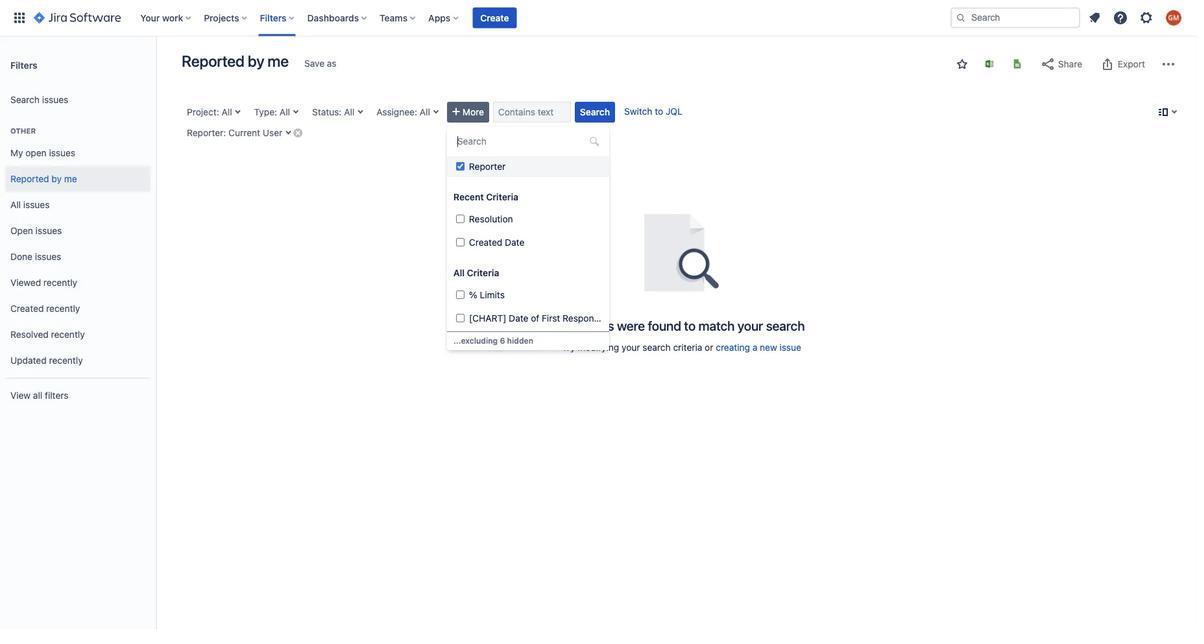 Task type: locate. For each thing, give the bounding box(es) containing it.
None checkbox
[[456, 215, 465, 223], [456, 291, 465, 299], [456, 314, 465, 322], [456, 215, 465, 223], [456, 291, 465, 299], [456, 314, 465, 322]]

date for [chart]
[[509, 313, 528, 324]]

0 horizontal spatial filters
[[10, 60, 37, 70]]

me down my open issues link
[[64, 174, 77, 184]]

done issues link
[[5, 244, 151, 270]]

0 vertical spatial me
[[268, 52, 289, 70]]

search up other
[[10, 94, 40, 105]]

criteria up resolution
[[486, 192, 518, 202]]

issues for open issues
[[35, 226, 62, 236]]

0 vertical spatial reported
[[182, 52, 244, 70]]

1 vertical spatial date
[[509, 313, 528, 324]]

match
[[699, 318, 735, 333]]

view
[[10, 390, 31, 401]]

your up a
[[738, 318, 763, 333]]

filters right 'projects' dropdown button
[[260, 12, 287, 23]]

1 horizontal spatial created
[[469, 237, 502, 248]]

response
[[563, 313, 604, 324]]

all for status: all
[[344, 107, 354, 117]]

all issues
[[10, 200, 50, 210]]

1 vertical spatial criteria
[[467, 268, 499, 278]]

% limits
[[469, 290, 505, 300]]

assignee:
[[377, 107, 417, 117]]

by down the 'my open issues'
[[52, 174, 62, 184]]

1 horizontal spatial reported
[[182, 52, 244, 70]]

by down filters popup button
[[248, 52, 264, 70]]

filters up search issues
[[10, 60, 37, 70]]

of
[[531, 313, 539, 324]]

recently down resolved recently link
[[49, 355, 83, 366]]

search
[[766, 318, 805, 333], [643, 342, 671, 353]]

0 vertical spatial date
[[505, 237, 525, 248]]

0 vertical spatial filters
[[260, 12, 287, 23]]

default image
[[589, 136, 599, 147]]

1 horizontal spatial your
[[738, 318, 763, 333]]

project: all
[[187, 107, 232, 117]]

reported down projects
[[182, 52, 244, 70]]

viewed
[[10, 277, 41, 288]]

search field up open in google sheets icon
[[951, 7, 1080, 28]]

1 horizontal spatial by
[[248, 52, 264, 70]]

search
[[10, 94, 40, 105], [580, 107, 610, 117]]

recently up "created recently"
[[43, 277, 77, 288]]

recent
[[453, 192, 484, 202]]

created down resolution
[[469, 237, 502, 248]]

date
[[505, 237, 525, 248], [509, 313, 528, 324]]

dashboards button
[[303, 7, 372, 28]]

your down were
[[622, 342, 640, 353]]

were
[[617, 318, 645, 333]]

no issues were found to match your search
[[558, 318, 805, 333]]

help image
[[1113, 10, 1128, 26]]

search field down search issues using keywords text box
[[453, 132, 603, 151]]

reporter: current user
[[187, 127, 282, 138]]

sidebar navigation image
[[141, 52, 170, 78]]

1 horizontal spatial me
[[268, 52, 289, 70]]

status: all
[[312, 107, 354, 117]]

0 horizontal spatial your
[[622, 342, 640, 353]]

teams
[[380, 12, 408, 23]]

to left 'jql'
[[655, 106, 663, 117]]

1 horizontal spatial search
[[580, 107, 610, 117]]

open in google sheets image
[[1012, 59, 1023, 69]]

resolved recently
[[10, 329, 85, 340]]

updated
[[10, 355, 47, 366]]

status:
[[312, 107, 342, 117]]

created inside other group
[[10, 303, 44, 314]]

recent criteria
[[453, 192, 518, 202]]

0 vertical spatial search
[[10, 94, 40, 105]]

created for created date
[[469, 237, 502, 248]]

or
[[705, 342, 713, 353]]

jql
[[666, 106, 682, 117]]

criteria up % limits on the left top
[[467, 268, 499, 278]]

0 vertical spatial reported by me
[[182, 52, 289, 70]]

recently for viewed recently
[[43, 277, 77, 288]]

issues inside search issues link
[[42, 94, 68, 105]]

banner containing your work
[[0, 0, 1197, 36]]

0 horizontal spatial by
[[52, 174, 62, 184]]

created down the viewed
[[10, 303, 44, 314]]

your
[[738, 318, 763, 333], [622, 342, 640, 353]]

all for project: all
[[222, 107, 232, 117]]

all
[[33, 390, 42, 401]]

0 vertical spatial to
[[655, 106, 663, 117]]

0 horizontal spatial search
[[10, 94, 40, 105]]

date left of
[[509, 313, 528, 324]]

1 vertical spatial to
[[684, 318, 696, 333]]

1 horizontal spatial to
[[684, 318, 696, 333]]

issues for no issues were found to match your search
[[578, 318, 614, 333]]

1 vertical spatial your
[[622, 342, 640, 353]]

1 vertical spatial reported
[[10, 174, 49, 184]]

Search issues using keywords text field
[[493, 102, 571, 123]]

created for created recently
[[10, 303, 44, 314]]

first
[[542, 313, 560, 324]]

search down found
[[643, 342, 671, 353]]

other
[[10, 127, 36, 135]]

reported by me down 'projects' dropdown button
[[182, 52, 289, 70]]

0 horizontal spatial reported
[[10, 174, 49, 184]]

1 vertical spatial reported by me
[[10, 174, 77, 184]]

created
[[469, 237, 502, 248], [10, 303, 44, 314]]

all for type: all
[[280, 107, 290, 117]]

1 vertical spatial search
[[643, 342, 671, 353]]

filters
[[260, 12, 287, 23], [10, 60, 37, 70]]

reporter
[[469, 161, 506, 172]]

filters button
[[256, 7, 299, 28]]

0 vertical spatial your
[[738, 318, 763, 333]]

jira software image
[[34, 10, 121, 26], [34, 10, 121, 26]]

appswitcher icon image
[[12, 10, 27, 26]]

small image
[[957, 59, 967, 69]]

issues for done issues
[[35, 251, 61, 262]]

viewed recently
[[10, 277, 77, 288]]

search up default icon
[[580, 107, 610, 117]]

limits
[[480, 290, 505, 300]]

created recently
[[10, 303, 80, 314]]

created inside recent criteria element
[[469, 237, 502, 248]]

save
[[304, 58, 324, 69]]

1 vertical spatial search
[[580, 107, 610, 117]]

resolution
[[469, 214, 513, 225]]

creating
[[716, 342, 750, 353]]

me left save
[[268, 52, 289, 70]]

your work button
[[136, 7, 196, 28]]

0 horizontal spatial reported by me
[[10, 174, 77, 184]]

1 vertical spatial me
[[64, 174, 77, 184]]

reported by me inside other group
[[10, 174, 77, 184]]

export
[[1118, 59, 1145, 69]]

1 horizontal spatial search field
[[951, 7, 1080, 28]]

to up criteria
[[684, 318, 696, 333]]

1 vertical spatial created
[[10, 303, 44, 314]]

date down resolution
[[505, 237, 525, 248]]

view all filters link
[[5, 383, 151, 409]]

0 horizontal spatial search field
[[453, 132, 603, 151]]

0 vertical spatial search
[[766, 318, 805, 333]]

Search field
[[951, 7, 1080, 28], [453, 132, 603, 151]]

reported by me down the 'my open issues'
[[10, 174, 77, 184]]

create
[[480, 12, 509, 23]]

date inside recent criteria element
[[505, 237, 525, 248]]

me
[[268, 52, 289, 70], [64, 174, 77, 184]]

other group
[[5, 113, 151, 378]]

banner
[[0, 0, 1197, 36]]

reported
[[182, 52, 244, 70], [10, 174, 49, 184]]

updated recently link
[[5, 348, 151, 374]]

0 horizontal spatial me
[[64, 174, 77, 184]]

6
[[500, 336, 505, 345]]

assignee: all
[[377, 107, 430, 117]]

None checkbox
[[456, 162, 465, 171], [456, 238, 465, 247], [456, 162, 465, 171], [456, 238, 465, 247]]

all issues link
[[5, 192, 151, 218]]

1 horizontal spatial filters
[[260, 12, 287, 23]]

recently inside 'link'
[[49, 355, 83, 366]]

recently
[[43, 277, 77, 288], [46, 303, 80, 314], [51, 329, 85, 340], [49, 355, 83, 366]]

0 vertical spatial criteria
[[486, 192, 518, 202]]

search issues link
[[5, 87, 151, 113]]

reported inside other group
[[10, 174, 49, 184]]

try
[[562, 342, 575, 353]]

0 horizontal spatial to
[[655, 106, 663, 117]]

open in microsoft excel image
[[984, 59, 995, 69]]

your profile and settings image
[[1166, 10, 1182, 26]]

0 vertical spatial created
[[469, 237, 502, 248]]

1 horizontal spatial reported by me
[[182, 52, 289, 70]]

reported up all issues at the left of page
[[10, 174, 49, 184]]

recently down viewed recently link
[[46, 303, 80, 314]]

view all filters
[[10, 390, 69, 401]]

issues inside done issues link
[[35, 251, 61, 262]]

date inside all criteria element
[[509, 313, 528, 324]]

search for search issues
[[10, 94, 40, 105]]

reported by me
[[182, 52, 289, 70], [10, 174, 77, 184]]

recently down created recently link
[[51, 329, 85, 340]]

issues inside open issues link
[[35, 226, 62, 236]]

search up issue
[[766, 318, 805, 333]]

share
[[1058, 59, 1082, 69]]

0 horizontal spatial created
[[10, 303, 44, 314]]

1 vertical spatial by
[[52, 174, 62, 184]]

issues inside all issues link
[[23, 200, 50, 210]]

done issues
[[10, 251, 61, 262]]

dashboards
[[307, 12, 359, 23]]

more
[[463, 107, 484, 117]]

current
[[228, 127, 260, 138]]

search inside button
[[580, 107, 610, 117]]



Task type: vqa. For each thing, say whether or not it's contained in the screenshot.
Save in the top left of the page
yes



Task type: describe. For each thing, give the bounding box(es) containing it.
search image
[[956, 13, 966, 23]]

by inside other group
[[52, 174, 62, 184]]

user
[[263, 127, 282, 138]]

date for created
[[505, 237, 525, 248]]

work
[[162, 12, 183, 23]]

as
[[327, 58, 336, 69]]

all inside other group
[[10, 200, 21, 210]]

my open issues link
[[5, 140, 151, 166]]

issues inside my open issues link
[[49, 148, 75, 158]]

reporter:
[[187, 127, 226, 138]]

viewed recently link
[[5, 270, 151, 296]]

filters inside popup button
[[260, 12, 287, 23]]

search for search
[[580, 107, 610, 117]]

open issues
[[10, 226, 62, 236]]

created date
[[469, 237, 525, 248]]

apps
[[428, 12, 451, 23]]

[chart] date of first response
[[469, 313, 604, 324]]

filters
[[45, 390, 69, 401]]

resolved recently link
[[5, 322, 151, 348]]

resolved
[[10, 329, 49, 340]]

projects button
[[200, 7, 252, 28]]

search issues
[[10, 94, 68, 105]]

criteria for all criteria
[[467, 268, 499, 278]]

a
[[753, 342, 757, 353]]

project:
[[187, 107, 219, 117]]

share link
[[1034, 54, 1089, 75]]

issues for search issues
[[42, 94, 68, 105]]

my open issues
[[10, 148, 75, 158]]

all criteria element
[[447, 285, 609, 629]]

[chart]
[[469, 313, 506, 324]]

type:
[[254, 107, 277, 117]]

criteria for recent criteria
[[486, 192, 518, 202]]

export button
[[1093, 54, 1152, 75]]

1 horizontal spatial search
[[766, 318, 805, 333]]

0 vertical spatial search field
[[951, 7, 1080, 28]]

all criteria
[[453, 268, 499, 278]]

updated recently
[[10, 355, 83, 366]]

switch to jql
[[624, 106, 682, 117]]

found
[[648, 318, 681, 333]]

apps button
[[424, 7, 463, 28]]

remove criteria image
[[293, 127, 303, 138]]

1 vertical spatial filters
[[10, 60, 37, 70]]

create button
[[473, 7, 517, 28]]

type: all
[[254, 107, 290, 117]]

%
[[469, 290, 477, 300]]

done
[[10, 251, 32, 262]]

settings image
[[1139, 10, 1154, 26]]

...excluding
[[453, 336, 498, 345]]

created recently link
[[5, 296, 151, 322]]

your work
[[140, 12, 183, 23]]

all for assignee: all
[[420, 107, 430, 117]]

no
[[558, 318, 575, 333]]

primary element
[[8, 0, 951, 36]]

your
[[140, 12, 160, 23]]

hidden
[[507, 336, 533, 345]]

issue
[[780, 342, 801, 353]]

search button
[[575, 102, 615, 123]]

more button
[[447, 102, 489, 123]]

new
[[760, 342, 777, 353]]

creating a new issue link
[[716, 342, 801, 353]]

criteria
[[673, 342, 702, 353]]

recently for updated recently
[[49, 355, 83, 366]]

0 vertical spatial by
[[248, 52, 264, 70]]

switch to jql link
[[624, 106, 682, 117]]

...excluding 6 hidden
[[453, 336, 533, 345]]

save as
[[304, 58, 336, 69]]

teams button
[[376, 7, 421, 28]]

modifying
[[578, 342, 619, 353]]

reported by me link
[[5, 166, 151, 192]]

recently for created recently
[[46, 303, 80, 314]]

recently for resolved recently
[[51, 329, 85, 340]]

notifications image
[[1087, 10, 1102, 26]]

save as button
[[298, 53, 343, 74]]

my
[[10, 148, 23, 158]]

0 horizontal spatial search
[[643, 342, 671, 353]]

1 vertical spatial search field
[[453, 132, 603, 151]]

open
[[26, 148, 47, 158]]

me inside other group
[[64, 174, 77, 184]]

recent criteria element
[[447, 209, 609, 254]]

open issues link
[[5, 218, 151, 244]]

issues for all issues
[[23, 200, 50, 210]]

open
[[10, 226, 33, 236]]

try modifying your search criteria or creating a new issue
[[562, 342, 801, 353]]



